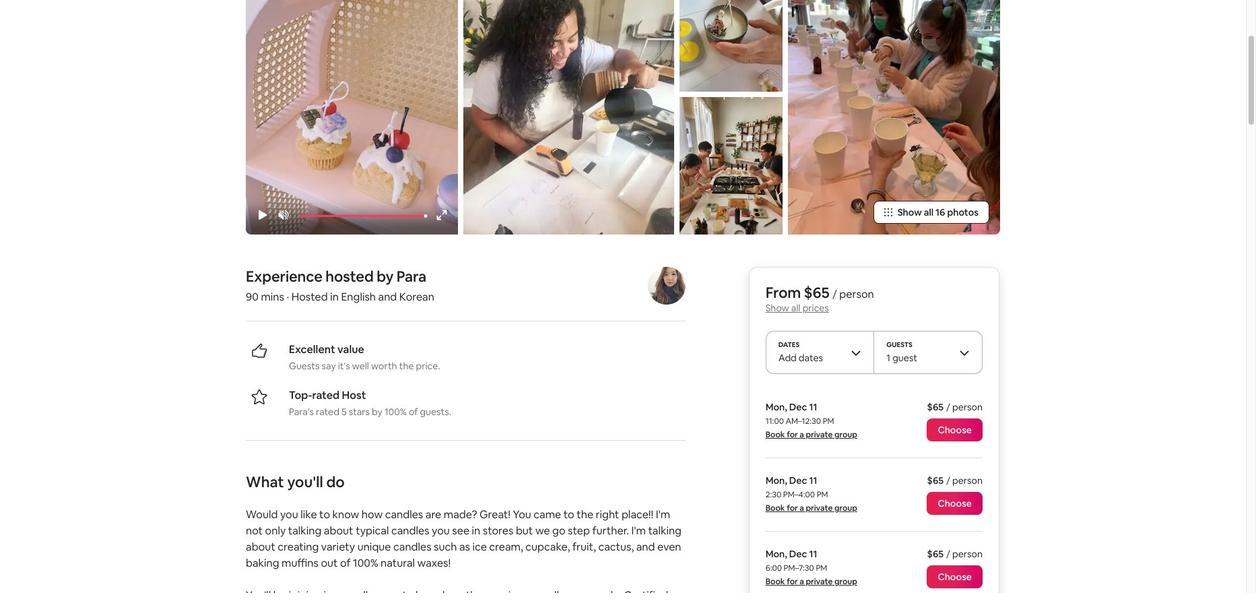Task type: locate. For each thing, give the bounding box(es) containing it.
3 private from the top
[[806, 576, 833, 587]]

0 vertical spatial and
[[378, 290, 397, 304]]

to right "like"
[[319, 507, 330, 522]]

a for mon, dec 11 6:00 pm–7:30 pm book for a private group
[[800, 576, 805, 587]]

1 private from the top
[[806, 429, 833, 440]]

0 vertical spatial a
[[800, 429, 805, 440]]

16
[[936, 206, 946, 218]]

0 vertical spatial for
[[787, 429, 798, 440]]

to up step
[[564, 507, 575, 522]]

11 inside mon, dec 11 2:30 pm–4:00 pm book for a private group
[[810, 474, 818, 487]]

mon, inside mon, dec 11 2:30 pm–4:00 pm book for a private group
[[766, 474, 788, 487]]

pm inside mon, dec 11 6:00 pm–7:30 pm book for a private group
[[817, 563, 828, 574]]

1 choose link from the top
[[928, 419, 983, 441]]

pm right pm–4:00
[[817, 489, 829, 500]]

stores
[[483, 524, 514, 538]]

/
[[833, 287, 838, 301], [947, 401, 951, 413], [947, 474, 951, 487], [947, 548, 951, 560]]

$65 / person for mon, dec 11 11:00 am–12:30 pm book for a private group
[[928, 401, 983, 413]]

such
[[434, 540, 457, 554]]

worth
[[371, 360, 397, 372]]

1 vertical spatial for
[[787, 503, 798, 514]]

group for mon, dec 11 11:00 am–12:30 pm book for a private group
[[835, 429, 858, 440]]

1 horizontal spatial of
[[409, 406, 418, 418]]

by para
[[377, 267, 427, 286]]

all left 16
[[924, 206, 934, 218]]

11 inside mon, dec 11 6:00 pm–7:30 pm book for a private group
[[810, 548, 818, 560]]

1 dec from the top
[[790, 401, 808, 413]]

candles up natural
[[394, 540, 432, 554]]

dec for mon, dec 11 6:00 pm–7:30 pm book for a private group
[[790, 548, 808, 560]]

1 for from the top
[[787, 429, 798, 440]]

dec inside mon, dec 11 11:00 am–12:30 pm book for a private group
[[790, 401, 808, 413]]

person
[[840, 287, 875, 301], [953, 401, 983, 413], [953, 474, 983, 487], [953, 548, 983, 560]]

1 to from the left
[[319, 507, 330, 522]]

0 vertical spatial 11
[[810, 401, 818, 413]]

1 vertical spatial $65 / person
[[928, 474, 983, 487]]

100% inside top-rated host para's rated 5 stars by 100% of guests.
[[385, 406, 407, 418]]

i'm
[[656, 507, 671, 522], [632, 524, 646, 538]]

show all prices button
[[766, 302, 830, 314]]

how
[[362, 507, 383, 522]]

book for a private group link
[[766, 429, 858, 440], [766, 503, 858, 514], [766, 576, 858, 587]]

0 horizontal spatial 100%
[[353, 556, 378, 570]]

about
[[324, 524, 354, 538], [246, 540, 276, 554]]

1 mon, from the top
[[766, 401, 788, 413]]

1 vertical spatial choose link
[[928, 492, 983, 515]]

book down 2:30 in the bottom of the page
[[766, 503, 786, 514]]

you
[[280, 507, 298, 522], [432, 524, 450, 538]]

candles down are
[[392, 524, 430, 538]]

0 vertical spatial 100%
[[385, 406, 407, 418]]

guests
[[887, 340, 913, 349], [289, 360, 320, 372]]

0 vertical spatial private
[[806, 429, 833, 440]]

private inside mon, dec 11 6:00 pm–7:30 pm book for a private group
[[806, 576, 833, 587]]

0 horizontal spatial guests
[[289, 360, 320, 372]]

0 vertical spatial all
[[924, 206, 934, 218]]

2 vertical spatial $65 / person
[[928, 548, 983, 560]]

pm inside mon, dec 11 11:00 am–12:30 pm book for a private group
[[823, 416, 835, 427]]

1 vertical spatial i'm
[[632, 524, 646, 538]]

not
[[246, 524, 263, 538]]

2 group from the top
[[835, 503, 858, 514]]

0 horizontal spatial and
[[378, 290, 397, 304]]

guests up guest
[[887, 340, 913, 349]]

0 vertical spatial i'm
[[656, 507, 671, 522]]

learn more about the host, para. image
[[649, 267, 686, 305], [649, 267, 686, 305]]

3 dec from the top
[[790, 548, 808, 560]]

1 horizontal spatial and
[[637, 540, 655, 554]]

0 vertical spatial of
[[409, 406, 418, 418]]

and inside experience hosted by para 90 mins · hosted in english and korean
[[378, 290, 397, 304]]

2 vertical spatial private
[[806, 576, 833, 587]]

$65 / person
[[928, 401, 983, 413], [928, 474, 983, 487], [928, 548, 983, 560]]

3 for from the top
[[787, 576, 798, 587]]

1 vertical spatial in
[[472, 524, 481, 538]]

book inside mon, dec 11 6:00 pm–7:30 pm book for a private group
[[766, 576, 786, 587]]

$65 / person for mon, dec 11 6:00 pm–7:30 pm book for a private group
[[928, 548, 983, 560]]

2 11 from the top
[[810, 474, 818, 487]]

in right see at the bottom
[[472, 524, 481, 538]]

11 for mon, dec 11 11:00 am–12:30 pm book for a private group
[[810, 401, 818, 413]]

1 vertical spatial guests
[[289, 360, 320, 372]]

step
[[568, 524, 590, 538]]

3 choose from the top
[[938, 571, 973, 583]]

for down pm–4:00
[[787, 503, 798, 514]]

variety
[[321, 540, 355, 554]]

in
[[330, 290, 339, 304], [472, 524, 481, 538]]

11 up pm–4:00
[[810, 474, 818, 487]]

for down pm–7:30
[[787, 576, 798, 587]]

and left even at the right
[[637, 540, 655, 554]]

2 mon, from the top
[[766, 474, 788, 487]]

3 book from the top
[[766, 576, 786, 587]]

2 vertical spatial 11
[[810, 548, 818, 560]]

private inside mon, dec 11 2:30 pm–4:00 pm book for a private group
[[806, 503, 833, 514]]

0 horizontal spatial to
[[319, 507, 330, 522]]

0 horizontal spatial about
[[246, 540, 276, 554]]

100% down unique
[[353, 556, 378, 570]]

what you'll do
[[246, 472, 345, 491]]

you'll
[[287, 472, 323, 491]]

1 vertical spatial choose
[[938, 497, 973, 509]]

show all 16 photos link
[[874, 201, 990, 224]]

mon, dec 11 11:00 am–12:30 pm book for a private group
[[766, 401, 858, 440]]

am–12:30
[[786, 416, 822, 427]]

2 vertical spatial candles
[[394, 540, 432, 554]]

a down pm–7:30
[[800, 576, 805, 587]]

0 horizontal spatial talking
[[288, 524, 322, 538]]

experience hosted by para 90 mins · hosted in english and korean
[[246, 267, 435, 304]]

1 horizontal spatial the
[[577, 507, 594, 522]]

for inside mon, dec 11 6:00 pm–7:30 pm book for a private group
[[787, 576, 798, 587]]

i'm down the "place!!" at the bottom
[[632, 524, 646, 538]]

great!
[[480, 507, 511, 522]]

show
[[898, 206, 922, 218], [766, 302, 790, 314]]

2 vertical spatial choose link
[[928, 565, 983, 588]]

0 vertical spatial the
[[399, 360, 414, 372]]

0 horizontal spatial of
[[340, 556, 351, 570]]

2 vertical spatial book for a private group link
[[766, 576, 858, 587]]

pm for mon, dec 11 11:00 am–12:30 pm book for a private group
[[823, 416, 835, 427]]

a inside mon, dec 11 11:00 am–12:30 pm book for a private group
[[800, 429, 805, 440]]

ice
[[473, 540, 487, 554]]

2 vertical spatial group
[[835, 576, 858, 587]]

pm inside mon, dec 11 2:30 pm–4:00 pm book for a private group
[[817, 489, 829, 500]]

mon, inside mon, dec 11 6:00 pm–7:30 pm book for a private group
[[766, 548, 788, 560]]

right
[[596, 507, 620, 522]]

group for mon, dec 11 2:30 pm–4:00 pm book for a private group
[[835, 503, 858, 514]]

1 $65 / person from the top
[[928, 401, 983, 413]]

for inside mon, dec 11 2:30 pm–4:00 pm book for a private group
[[787, 503, 798, 514]]

0 horizontal spatial you
[[280, 507, 298, 522]]

person for mon, dec 11 6:00 pm–7:30 pm book for a private group
[[953, 548, 983, 560]]

the up step
[[577, 507, 594, 522]]

2 choose link from the top
[[928, 492, 983, 515]]

dec up pm–4:00
[[790, 474, 808, 487]]

value
[[338, 342, 365, 356]]

0 horizontal spatial show
[[766, 302, 790, 314]]

book for mon, dec 11 6:00 pm–7:30 pm book for a private group
[[766, 576, 786, 587]]

2 $65 / person from the top
[[928, 474, 983, 487]]

book inside mon, dec 11 2:30 pm–4:00 pm book for a private group
[[766, 503, 786, 514]]

pm right am–12:30
[[823, 416, 835, 427]]

book for mon, dec 11 11:00 am–12:30 pm book for a private group
[[766, 429, 786, 440]]

you left "like"
[[280, 507, 298, 522]]

3 choose link from the top
[[928, 565, 983, 588]]

book down 6:00
[[766, 576, 786, 587]]

experience photo 4 image
[[788, 0, 1001, 235], [788, 0, 1001, 235]]

0 vertical spatial about
[[324, 524, 354, 538]]

1 vertical spatial you
[[432, 524, 450, 538]]

$65 for mon, dec 11 6:00 pm–7:30 pm book for a private group
[[928, 548, 944, 560]]

of inside would you like to know how candles are made? great! you came to the right place!! i'm not only talking about typical candles you see in stores but we go step further. i'm talking about creating variety unique candles such as ice cream, cupcake, fruit, cactus, and even baking muffins out of 100% natural waxes!
[[340, 556, 351, 570]]

2 vertical spatial dec
[[790, 548, 808, 560]]

0 horizontal spatial in
[[330, 290, 339, 304]]

pm right pm–7:30
[[817, 563, 828, 574]]

0 vertical spatial dec
[[790, 401, 808, 413]]

choose link
[[928, 419, 983, 441], [928, 492, 983, 515], [928, 565, 983, 588]]

2 private from the top
[[806, 503, 833, 514]]

private down pm–4:00
[[806, 503, 833, 514]]

3 $65 / person from the top
[[928, 548, 983, 560]]

group inside mon, dec 11 6:00 pm–7:30 pm book for a private group
[[835, 576, 858, 587]]

private down pm–7:30
[[806, 576, 833, 587]]

0 vertical spatial book for a private group link
[[766, 429, 858, 440]]

you up the such on the bottom of the page
[[432, 524, 450, 538]]

1 horizontal spatial in
[[472, 524, 481, 538]]

0 vertical spatial $65 / person
[[928, 401, 983, 413]]

0 vertical spatial candles
[[385, 507, 423, 522]]

and inside would you like to know how candles are made? great! you came to the right place!! i'm not only talking about typical candles you see in stores but we go step further. i'm talking about creating variety unique candles such as ice cream, cupcake, fruit, cactus, and even baking muffins out of 100% natural waxes!
[[637, 540, 655, 554]]

2 book from the top
[[766, 503, 786, 514]]

dates
[[799, 352, 824, 364]]

private down am–12:30
[[806, 429, 833, 440]]

1 vertical spatial a
[[800, 503, 805, 514]]

book for a private group link down am–12:30
[[766, 429, 858, 440]]

excellent
[[289, 342, 335, 356]]

11 for mon, dec 11 2:30 pm–4:00 pm book for a private group
[[810, 474, 818, 487]]

candles
[[385, 507, 423, 522], [392, 524, 430, 538], [394, 540, 432, 554]]

1 vertical spatial and
[[637, 540, 655, 554]]

dec up am–12:30
[[790, 401, 808, 413]]

2 vertical spatial for
[[787, 576, 798, 587]]

0 vertical spatial book
[[766, 429, 786, 440]]

3 book for a private group link from the top
[[766, 576, 858, 587]]

11 up pm–7:30
[[810, 548, 818, 560]]

group inside mon, dec 11 2:30 pm–4:00 pm book for a private group
[[835, 503, 858, 514]]

talking up even at the right
[[649, 524, 682, 538]]

experience photo 3 image
[[680, 97, 783, 235], [680, 97, 783, 235]]

1
[[887, 352, 891, 364]]

rated
[[312, 388, 340, 402], [316, 406, 340, 418]]

1 vertical spatial of
[[340, 556, 351, 570]]

0 vertical spatial pm
[[823, 416, 835, 427]]

pm for mon, dec 11 6:00 pm–7:30 pm book for a private group
[[817, 563, 828, 574]]

0 horizontal spatial all
[[792, 302, 801, 314]]

book
[[766, 429, 786, 440], [766, 503, 786, 514], [766, 576, 786, 587]]

show left 16
[[898, 206, 922, 218]]

dec up pm–7:30
[[790, 548, 808, 560]]

guests 1 guest
[[887, 340, 918, 364]]

choose
[[938, 424, 973, 436], [938, 497, 973, 509], [938, 571, 973, 583]]

0 vertical spatial in
[[330, 290, 339, 304]]

0 vertical spatial guests
[[887, 340, 913, 349]]

0 vertical spatial mon,
[[766, 401, 788, 413]]

mon, up 11:00
[[766, 401, 788, 413]]

2 dec from the top
[[790, 474, 808, 487]]

1 vertical spatial 11
[[810, 474, 818, 487]]

1 horizontal spatial talking
[[649, 524, 682, 538]]

would
[[246, 507, 278, 522]]

1 horizontal spatial 100%
[[385, 406, 407, 418]]

$65 / person for mon, dec 11 2:30 pm–4:00 pm book for a private group
[[928, 474, 983, 487]]

guests down excellent
[[289, 360, 320, 372]]

1 vertical spatial the
[[577, 507, 594, 522]]

but
[[516, 524, 533, 538]]

choose link for mon, dec 11 6:00 pm–7:30 pm book for a private group
[[928, 565, 983, 588]]

dec inside mon, dec 11 6:00 pm–7:30 pm book for a private group
[[790, 548, 808, 560]]

1 book for a private group link from the top
[[766, 429, 858, 440]]

3 group from the top
[[835, 576, 858, 587]]

1 talking from the left
[[288, 524, 322, 538]]

0 vertical spatial you
[[280, 507, 298, 522]]

2 for from the top
[[787, 503, 798, 514]]

1 book from the top
[[766, 429, 786, 440]]

1 choose from the top
[[938, 424, 973, 436]]

host
[[342, 388, 366, 402]]

to
[[319, 507, 330, 522], [564, 507, 575, 522]]

and
[[378, 290, 397, 304], [637, 540, 655, 554]]

book for a private group link down pm–7:30
[[766, 576, 858, 587]]

1 horizontal spatial guests
[[887, 340, 913, 349]]

i'm right the "place!!" at the bottom
[[656, 507, 671, 522]]

book for a private group link down pm–4:00
[[766, 503, 858, 514]]

a down pm–4:00
[[800, 503, 805, 514]]

a down am–12:30
[[800, 429, 805, 440]]

the
[[399, 360, 414, 372], [577, 507, 594, 522]]

0 vertical spatial choose link
[[928, 419, 983, 441]]

a inside mon, dec 11 6:00 pm–7:30 pm book for a private group
[[800, 576, 805, 587]]

book inside mon, dec 11 11:00 am–12:30 pm book for a private group
[[766, 429, 786, 440]]

of left guests.
[[409, 406, 418, 418]]

1 horizontal spatial show
[[898, 206, 922, 218]]

1 vertical spatial book
[[766, 503, 786, 514]]

2 vertical spatial mon,
[[766, 548, 788, 560]]

private
[[806, 429, 833, 440], [806, 503, 833, 514], [806, 576, 833, 587]]

3 mon, from the top
[[766, 548, 788, 560]]

/ inside from $65 / person show all prices
[[833, 287, 838, 301]]

show left prices
[[766, 302, 790, 314]]

talking down "like"
[[288, 524, 322, 538]]

talking
[[288, 524, 322, 538], [649, 524, 682, 538]]

about up variety
[[324, 524, 354, 538]]

rated left 5
[[316, 406, 340, 418]]

for down am–12:30
[[787, 429, 798, 440]]

1 vertical spatial pm
[[817, 489, 829, 500]]

rated left host
[[312, 388, 340, 402]]

book for a private group link for mon, dec 11 6:00 pm–7:30 pm book for a private group
[[766, 576, 858, 587]]

for for mon, dec 11 11:00 am–12:30 pm book for a private group
[[787, 429, 798, 440]]

1 vertical spatial dec
[[790, 474, 808, 487]]

1 vertical spatial candles
[[392, 524, 430, 538]]

choose for mon, dec 11 6:00 pm–7:30 pm book for a private group
[[938, 571, 973, 583]]

creating
[[278, 540, 319, 554]]

of
[[409, 406, 418, 418], [340, 556, 351, 570]]

about up baking
[[246, 540, 276, 554]]

1 vertical spatial mon,
[[766, 474, 788, 487]]

11 up am–12:30
[[810, 401, 818, 413]]

1 vertical spatial book for a private group link
[[766, 503, 858, 514]]

mon,
[[766, 401, 788, 413], [766, 474, 788, 487], [766, 548, 788, 560]]

private inside mon, dec 11 11:00 am–12:30 pm book for a private group
[[806, 429, 833, 440]]

2 vertical spatial pm
[[817, 563, 828, 574]]

prices
[[803, 302, 830, 314]]

person for mon, dec 11 11:00 am–12:30 pm book for a private group
[[953, 401, 983, 413]]

guest
[[893, 352, 918, 364]]

0 horizontal spatial the
[[399, 360, 414, 372]]

group inside mon, dec 11 11:00 am–12:30 pm book for a private group
[[835, 429, 858, 440]]

mon, inside mon, dec 11 11:00 am–12:30 pm book for a private group
[[766, 401, 788, 413]]

1 horizontal spatial you
[[432, 524, 450, 538]]

dec inside mon, dec 11 2:30 pm–4:00 pm book for a private group
[[790, 474, 808, 487]]

1 horizontal spatial to
[[564, 507, 575, 522]]

hosted
[[292, 290, 328, 304]]

2 book for a private group link from the top
[[766, 503, 858, 514]]

2 a from the top
[[800, 503, 805, 514]]

1 a from the top
[[800, 429, 805, 440]]

1 11 from the top
[[810, 401, 818, 413]]

11 inside mon, dec 11 11:00 am–12:30 pm book for a private group
[[810, 401, 818, 413]]

experience photo 1 image
[[464, 0, 675, 235], [464, 0, 675, 235]]

all
[[924, 206, 934, 218], [792, 302, 801, 314]]

the left the price.
[[399, 360, 414, 372]]

mon, up 2:30 in the bottom of the page
[[766, 474, 788, 487]]

experience
[[246, 267, 323, 286]]

book for a private group link for mon, dec 11 2:30 pm–4:00 pm book for a private group
[[766, 503, 858, 514]]

in left english
[[330, 290, 339, 304]]

choose for mon, dec 11 11:00 am–12:30 pm book for a private group
[[938, 424, 973, 436]]

and down by para
[[378, 290, 397, 304]]

by
[[372, 406, 383, 418]]

1 vertical spatial 100%
[[353, 556, 378, 570]]

dec
[[790, 401, 808, 413], [790, 474, 808, 487], [790, 548, 808, 560]]

all left prices
[[792, 302, 801, 314]]

3 a from the top
[[800, 576, 805, 587]]

2 talking from the left
[[649, 524, 682, 538]]

2 choose from the top
[[938, 497, 973, 509]]

for for mon, dec 11 6:00 pm–7:30 pm book for a private group
[[787, 576, 798, 587]]

2 vertical spatial choose
[[938, 571, 973, 583]]

$65
[[804, 283, 830, 302], [928, 401, 944, 413], [928, 474, 944, 487], [928, 548, 944, 560]]

3 11 from the top
[[810, 548, 818, 560]]

100% right by
[[385, 406, 407, 418]]

1 vertical spatial private
[[806, 503, 833, 514]]

2 vertical spatial a
[[800, 576, 805, 587]]

1 vertical spatial group
[[835, 503, 858, 514]]

1 group from the top
[[835, 429, 858, 440]]

a inside mon, dec 11 2:30 pm–4:00 pm book for a private group
[[800, 503, 805, 514]]

candles left are
[[385, 507, 423, 522]]

experience photo 2 image
[[680, 0, 783, 92], [680, 0, 783, 92]]

private for mon, dec 11 6:00 pm–7:30 pm book for a private group
[[806, 576, 833, 587]]

0 vertical spatial show
[[898, 206, 922, 218]]

1 vertical spatial show
[[766, 302, 790, 314]]

0 vertical spatial choose
[[938, 424, 973, 436]]

well
[[352, 360, 369, 372]]

1 vertical spatial all
[[792, 302, 801, 314]]

for inside mon, dec 11 11:00 am–12:30 pm book for a private group
[[787, 429, 798, 440]]

the inside would you like to know how candles are made? great! you came to the right place!! i'm not only talking about typical candles you see in stores but we go step further. i'm talking about creating variety unique candles such as ice cream, cupcake, fruit, cactus, and even baking muffins out of 100% natural waxes!
[[577, 507, 594, 522]]

mon, up 6:00
[[766, 548, 788, 560]]

mon, for mon, dec 11 11:00 am–12:30 pm book for a private group
[[766, 401, 788, 413]]

book down 11:00
[[766, 429, 786, 440]]

of right out
[[340, 556, 351, 570]]

group for mon, dec 11 6:00 pm–7:30 pm book for a private group
[[835, 576, 858, 587]]

100%
[[385, 406, 407, 418], [353, 556, 378, 570]]

0 vertical spatial group
[[835, 429, 858, 440]]

2 vertical spatial book
[[766, 576, 786, 587]]



Task type: vqa. For each thing, say whether or not it's contained in the screenshot.
but
yes



Task type: describe. For each thing, give the bounding box(es) containing it.
show all 16 photos
[[898, 206, 979, 218]]

show inside from $65 / person show all prices
[[766, 302, 790, 314]]

place!!
[[622, 507, 654, 522]]

like
[[301, 507, 317, 522]]

a for mon, dec 11 2:30 pm–4:00 pm book for a private group
[[800, 503, 805, 514]]

/ for mon, dec 11 6:00 pm–7:30 pm book for a private group
[[947, 548, 951, 560]]

choose link for mon, dec 11 11:00 am–12:30 pm book for a private group
[[928, 419, 983, 441]]

in inside experience hosted by para 90 mins · hosted in english and korean
[[330, 290, 339, 304]]

/ for mon, dec 11 11:00 am–12:30 pm book for a private group
[[947, 401, 951, 413]]

say
[[322, 360, 336, 372]]

mon, for mon, dec 11 6:00 pm–7:30 pm book for a private group
[[766, 548, 788, 560]]

a for mon, dec 11 11:00 am–12:30 pm book for a private group
[[800, 429, 805, 440]]

90
[[246, 290, 259, 304]]

cream,
[[490, 540, 523, 554]]

mon, dec 11 2:30 pm–4:00 pm book for a private group
[[766, 474, 858, 514]]

guests.
[[420, 406, 452, 418]]

fruit,
[[573, 540, 596, 554]]

stars
[[349, 406, 370, 418]]

korean
[[399, 290, 435, 304]]

dates add dates
[[779, 340, 824, 364]]

are
[[426, 507, 442, 522]]

book for a private group link for mon, dec 11 11:00 am–12:30 pm book for a private group
[[766, 429, 858, 440]]

$65 inside from $65 / person show all prices
[[804, 283, 830, 302]]

private for mon, dec 11 2:30 pm–4:00 pm book for a private group
[[806, 503, 833, 514]]

from
[[766, 283, 801, 302]]

dec for mon, dec 11 2:30 pm–4:00 pm book for a private group
[[790, 474, 808, 487]]

0 horizontal spatial i'm
[[632, 524, 646, 538]]

top-rated host para's rated 5 stars by 100% of guests.
[[289, 388, 452, 418]]

go
[[553, 524, 566, 538]]

1 horizontal spatial all
[[924, 206, 934, 218]]

of inside top-rated host para's rated 5 stars by 100% of guests.
[[409, 406, 418, 418]]

made?
[[444, 507, 478, 522]]

photos
[[948, 206, 979, 218]]

1 vertical spatial rated
[[316, 406, 340, 418]]

choose link for mon, dec 11 2:30 pm–4:00 pm book for a private group
[[928, 492, 983, 515]]

mins
[[261, 290, 284, 304]]

natural
[[381, 556, 415, 570]]

private for mon, dec 11 11:00 am–12:30 pm book for a private group
[[806, 429, 833, 440]]

as
[[460, 540, 470, 554]]

further.
[[593, 524, 630, 538]]

baking
[[246, 556, 279, 570]]

you
[[513, 507, 532, 522]]

muffins
[[282, 556, 319, 570]]

guests inside excellent value guests say it's well worth the price.
[[289, 360, 320, 372]]

/ for mon, dec 11 2:30 pm–4:00 pm book for a private group
[[947, 474, 951, 487]]

1 vertical spatial about
[[246, 540, 276, 554]]

see
[[452, 524, 470, 538]]

pm–7:30
[[784, 563, 815, 574]]

0 vertical spatial rated
[[312, 388, 340, 402]]

dates
[[779, 340, 800, 349]]

pm for mon, dec 11 2:30 pm–4:00 pm book for a private group
[[817, 489, 829, 500]]

add
[[779, 352, 797, 364]]

2 to from the left
[[564, 507, 575, 522]]

6:00
[[766, 563, 782, 574]]

dec for mon, dec 11 11:00 am–12:30 pm book for a private group
[[790, 401, 808, 413]]

pm–4:00
[[784, 489, 816, 500]]

do
[[326, 472, 345, 491]]

out
[[321, 556, 338, 570]]

waxes!
[[418, 556, 451, 570]]

5
[[342, 406, 347, 418]]

it's
[[338, 360, 350, 372]]

only
[[265, 524, 286, 538]]

choose for mon, dec 11 2:30 pm–4:00 pm book for a private group
[[938, 497, 973, 509]]

$65 for mon, dec 11 2:30 pm–4:00 pm book for a private group
[[928, 474, 944, 487]]

the inside excellent value guests say it's well worth the price.
[[399, 360, 414, 372]]

1 horizontal spatial i'm
[[656, 507, 671, 522]]

$65 for mon, dec 11 11:00 am–12:30 pm book for a private group
[[928, 401, 944, 413]]

mon, for mon, dec 11 2:30 pm–4:00 pm book for a private group
[[766, 474, 788, 487]]

hosted
[[326, 267, 374, 286]]

would you like to know how candles are made? great! you came to the right place!! i'm not only talking about typical candles you see in stores but we go step further. i'm talking about creating variety unique candles such as ice cream, cupcake, fruit, cactus, and even baking muffins out of 100% natural waxes!
[[246, 507, 682, 570]]

11 for mon, dec 11 6:00 pm–7:30 pm book for a private group
[[810, 548, 818, 560]]

top-
[[289, 388, 312, 402]]

we
[[536, 524, 550, 538]]

came
[[534, 507, 562, 522]]

for for mon, dec 11 2:30 pm–4:00 pm book for a private group
[[787, 503, 798, 514]]

100% inside would you like to know how candles are made? great! you came to the right place!! i'm not only talking about typical candles you see in stores but we go step further. i'm talking about creating variety unique candles such as ice cream, cupcake, fruit, cactus, and even baking muffins out of 100% natural waxes!
[[353, 556, 378, 570]]

typical
[[356, 524, 389, 538]]

para's
[[289, 406, 314, 418]]

cupcake,
[[526, 540, 570, 554]]

guests inside 'guests 1 guest'
[[887, 340, 913, 349]]

know
[[333, 507, 359, 522]]

excellent value guests say it's well worth the price.
[[289, 342, 440, 372]]

even
[[658, 540, 682, 554]]

what
[[246, 472, 284, 491]]

unique
[[358, 540, 391, 554]]

in inside would you like to know how candles are made? great! you came to the right place!! i'm not only talking about typical candles you see in stores but we go step further. i'm talking about creating variety unique candles such as ice cream, cupcake, fruit, cactus, and even baking muffins out of 100% natural waxes!
[[472, 524, 481, 538]]

2:30
[[766, 489, 782, 500]]

from $65 / person show all prices
[[766, 283, 875, 314]]

11:00
[[766, 416, 784, 427]]

book for mon, dec 11 2:30 pm–4:00 pm book for a private group
[[766, 503, 786, 514]]

cactus,
[[599, 540, 634, 554]]

person inside from $65 / person show all prices
[[840, 287, 875, 301]]

·
[[287, 290, 289, 304]]

english
[[341, 290, 376, 304]]

price.
[[416, 360, 440, 372]]

all inside from $65 / person show all prices
[[792, 302, 801, 314]]

person for mon, dec 11 2:30 pm–4:00 pm book for a private group
[[953, 474, 983, 487]]

mon, dec 11 6:00 pm–7:30 pm book for a private group
[[766, 548, 858, 587]]

1 horizontal spatial about
[[324, 524, 354, 538]]



